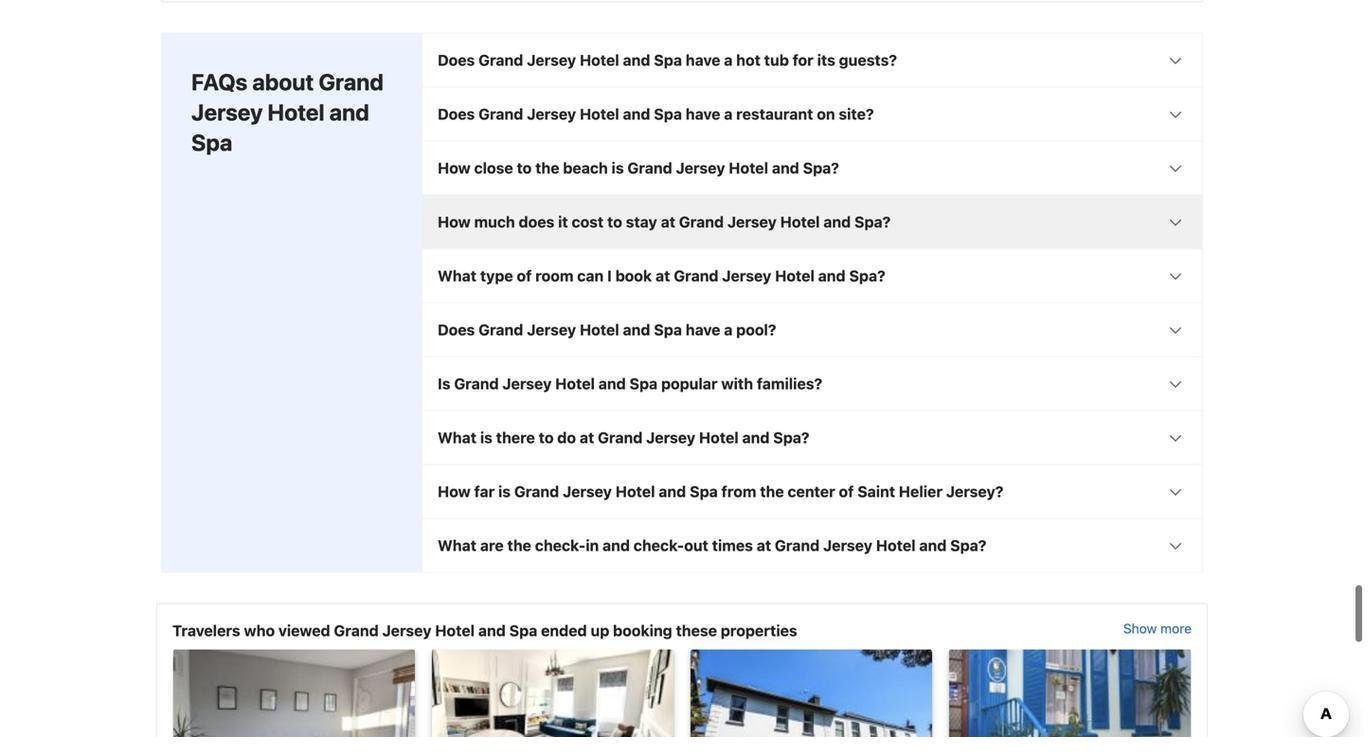 Task type: describe. For each thing, give the bounding box(es) containing it.
does grand jersey hotel and spa have a pool?
[[438, 321, 776, 339]]

and inside what is there to do at grand jersey hotel and spa? dropdown button
[[742, 429, 770, 447]]

spa left ended
[[509, 622, 537, 640]]

what for what type of room can i book at grand jersey hotel and spa?
[[438, 267, 477, 285]]

hot
[[736, 51, 761, 69]]

does for does grand jersey hotel and spa have a hot tub for its guests?
[[438, 51, 475, 69]]

ended
[[541, 622, 587, 640]]

spa left from
[[690, 483, 718, 501]]

times
[[712, 537, 753, 555]]

show more
[[1123, 621, 1192, 637]]

beach
[[563, 159, 608, 177]]

properties
[[721, 622, 797, 640]]

and inside how far is grand jersey hotel and spa from the center of saint helier jersey? dropdown button
[[659, 483, 686, 501]]

is grand jersey hotel and spa popular with families?
[[438, 375, 822, 393]]

out
[[684, 537, 708, 555]]

spa inside dropdown button
[[654, 105, 682, 123]]

type
[[480, 267, 513, 285]]

about
[[252, 69, 314, 95]]

are
[[480, 537, 504, 555]]

restaurant
[[736, 105, 813, 123]]

there
[[496, 429, 535, 447]]

the inside how close to the beach is grand jersey hotel and spa? dropdown button
[[535, 159, 559, 177]]

close
[[474, 159, 513, 177]]

have for hot
[[686, 51, 720, 69]]

what are the check-in and check-out times at grand jersey hotel and spa? button
[[423, 520, 1202, 573]]

families?
[[757, 375, 822, 393]]

and inside how close to the beach is grand jersey hotel and spa? dropdown button
[[772, 159, 799, 177]]

spa? down families?
[[773, 429, 810, 447]]

viewed
[[278, 622, 330, 640]]

i
[[607, 267, 612, 285]]

cost
[[572, 213, 604, 231]]

spa? down jersey?
[[950, 537, 987, 555]]

to inside how close to the beach is grand jersey hotel and spa? dropdown button
[[517, 159, 532, 177]]

much
[[474, 213, 515, 231]]

what for what are the check-in and check-out times at grand jersey hotel and spa?
[[438, 537, 477, 555]]

does grand jersey hotel and spa have a pool? button
[[423, 304, 1202, 357]]

how for how close to the beach is grand jersey hotel and spa?
[[438, 159, 471, 177]]

the inside how far is grand jersey hotel and spa from the center of saint helier jersey? dropdown button
[[760, 483, 784, 501]]

show more link
[[1123, 620, 1192, 643]]

more
[[1161, 621, 1192, 637]]

grand inside "dropdown button"
[[479, 51, 523, 69]]

and inside what type of room can i book at grand jersey hotel and spa? dropdown button
[[818, 267, 846, 285]]

for
[[793, 51, 814, 69]]

a for restaurant
[[724, 105, 733, 123]]

jersey inside "dropdown button"
[[527, 51, 576, 69]]

can
[[577, 267, 604, 285]]

hotel inside dropdown button
[[780, 213, 820, 231]]

what type of room can i book at grand jersey hotel and spa? button
[[423, 250, 1202, 303]]

hotel inside the faqs about grand jersey hotel and spa
[[268, 99, 325, 126]]

of inside dropdown button
[[839, 483, 854, 501]]

does grand jersey hotel and spa have a restaurant on site? button
[[423, 88, 1202, 141]]

travelers who viewed grand jersey hotel and spa ended up booking these properties
[[172, 622, 797, 640]]

at right "do"
[[580, 429, 594, 447]]

accordion control element
[[422, 33, 1203, 574]]

helier
[[899, 483, 943, 501]]

hotel inside "dropdown button"
[[580, 51, 619, 69]]

up
[[591, 622, 609, 640]]

and inside does grand jersey hotel and spa have a hot tub for its guests? "dropdown button"
[[623, 51, 650, 69]]

and inside does grand jersey hotel and spa have a restaurant on site? dropdown button
[[623, 105, 650, 123]]

of inside dropdown button
[[517, 267, 532, 285]]

1 check- from the left
[[535, 537, 586, 555]]

at inside dropdown button
[[656, 267, 670, 285]]

pool?
[[736, 321, 776, 339]]

does grand jersey hotel and spa have a hot tub for its guests? button
[[423, 34, 1202, 87]]

grand inside dropdown button
[[679, 213, 724, 231]]

jersey inside dropdown button
[[728, 213, 777, 231]]

site?
[[839, 105, 874, 123]]

is
[[438, 375, 450, 393]]

and inside is grand jersey hotel and spa popular with families? dropdown button
[[599, 375, 626, 393]]

what for what is there to do at grand jersey hotel and spa?
[[438, 429, 477, 447]]

from
[[721, 483, 756, 501]]

spa? down on on the right top
[[803, 159, 839, 177]]

does
[[519, 213, 554, 231]]

these
[[676, 622, 717, 640]]

how for how far is grand jersey hotel and spa from the center of saint helier jersey?
[[438, 483, 471, 501]]



Task type: locate. For each thing, give the bounding box(es) containing it.
spa inside the faqs about grand jersey hotel and spa
[[191, 129, 232, 156]]

2 check- from the left
[[634, 537, 684, 555]]

spa
[[654, 51, 682, 69], [654, 105, 682, 123], [191, 129, 232, 156], [654, 321, 682, 339], [630, 375, 658, 393], [690, 483, 718, 501], [509, 622, 537, 640]]

have left pool?
[[686, 321, 720, 339]]

what
[[438, 267, 477, 285], [438, 429, 477, 447], [438, 537, 477, 555]]

0 vertical spatial is
[[612, 159, 624, 177]]

to right close on the left top of page
[[517, 159, 532, 177]]

show
[[1123, 621, 1157, 637]]

2 have from the top
[[686, 105, 720, 123]]

2 vertical spatial is
[[498, 483, 511, 501]]

what left are at the left bottom
[[438, 537, 477, 555]]

1 vertical spatial how
[[438, 213, 471, 231]]

1 horizontal spatial the
[[535, 159, 559, 177]]

does
[[438, 51, 475, 69], [438, 105, 475, 123], [438, 321, 475, 339]]

the inside what are the check-in and check-out times at grand jersey hotel and spa? dropdown button
[[507, 537, 531, 555]]

0 vertical spatial how
[[438, 159, 471, 177]]

how much does it cost to stay at grand jersey hotel and spa?
[[438, 213, 891, 231]]

the left beach on the left top of the page
[[535, 159, 559, 177]]

guests?
[[839, 51, 897, 69]]

0 vertical spatial a
[[724, 51, 733, 69]]

how far is grand jersey hotel and spa from the center of saint helier jersey?
[[438, 483, 1004, 501]]

of left saint
[[839, 483, 854, 501]]

spa up does grand jersey hotel and spa have a restaurant on site?
[[654, 51, 682, 69]]

a
[[724, 51, 733, 69], [724, 105, 733, 123], [724, 321, 733, 339]]

the right are at the left bottom
[[507, 537, 531, 555]]

0 horizontal spatial check-
[[535, 537, 586, 555]]

1 what from the top
[[438, 267, 477, 285]]

1 vertical spatial to
[[607, 213, 622, 231]]

in
[[586, 537, 599, 555]]

does grand jersey hotel and spa have a hot tub for its guests?
[[438, 51, 897, 69]]

and
[[623, 51, 650, 69], [329, 99, 369, 126], [623, 105, 650, 123], [772, 159, 799, 177], [823, 213, 851, 231], [818, 267, 846, 285], [623, 321, 650, 339], [599, 375, 626, 393], [742, 429, 770, 447], [659, 483, 686, 501], [603, 537, 630, 555], [919, 537, 947, 555], [478, 622, 506, 640]]

a left pool?
[[724, 321, 733, 339]]

spa left popular
[[630, 375, 658, 393]]

hotel
[[580, 51, 619, 69], [268, 99, 325, 126], [580, 105, 619, 123], [729, 159, 768, 177], [780, 213, 820, 231], [775, 267, 815, 285], [580, 321, 619, 339], [555, 375, 595, 393], [699, 429, 739, 447], [616, 483, 655, 501], [876, 537, 916, 555], [435, 622, 475, 640]]

1 horizontal spatial is
[[498, 483, 511, 501]]

a inside dropdown button
[[724, 105, 733, 123]]

1 does from the top
[[438, 51, 475, 69]]

spa inside "dropdown button"
[[654, 51, 682, 69]]

how left close on the left top of page
[[438, 159, 471, 177]]

is right beach on the left top of the page
[[612, 159, 624, 177]]

do
[[557, 429, 576, 447]]

booking
[[613, 622, 672, 640]]

0 vertical spatial to
[[517, 159, 532, 177]]

stay
[[626, 213, 657, 231]]

0 vertical spatial the
[[535, 159, 559, 177]]

jersey?
[[946, 483, 1004, 501]]

0 horizontal spatial of
[[517, 267, 532, 285]]

at right times
[[757, 537, 771, 555]]

saint
[[858, 483, 895, 501]]

2 a from the top
[[724, 105, 733, 123]]

have
[[686, 51, 720, 69], [686, 105, 720, 123], [686, 321, 720, 339]]

grand inside the faqs about grand jersey hotel and spa
[[319, 69, 384, 95]]

check- right in
[[634, 537, 684, 555]]

the right from
[[760, 483, 784, 501]]

a for pool?
[[724, 321, 733, 339]]

3 a from the top
[[724, 321, 733, 339]]

the
[[535, 159, 559, 177], [760, 483, 784, 501], [507, 537, 531, 555]]

does inside "dropdown button"
[[438, 51, 475, 69]]

far
[[474, 483, 495, 501]]

2 horizontal spatial to
[[607, 213, 622, 231]]

3 how from the top
[[438, 483, 471, 501]]

does inside dropdown button
[[438, 105, 475, 123]]

is inside how far is grand jersey hotel and spa from the center of saint helier jersey? dropdown button
[[498, 483, 511, 501]]

room
[[535, 267, 574, 285]]

1 vertical spatial have
[[686, 105, 720, 123]]

at right stay
[[661, 213, 675, 231]]

2 how from the top
[[438, 213, 471, 231]]

what is there to do at grand jersey hotel and spa? button
[[423, 412, 1202, 465]]

have left hot in the top right of the page
[[686, 51, 720, 69]]

0 horizontal spatial is
[[480, 429, 493, 447]]

a inside "dropdown button"
[[724, 51, 733, 69]]

what is there to do at grand jersey hotel and spa?
[[438, 429, 810, 447]]

a left hot in the top right of the page
[[724, 51, 733, 69]]

is left there
[[480, 429, 493, 447]]

how inside dropdown button
[[438, 213, 471, 231]]

is
[[612, 159, 624, 177], [480, 429, 493, 447], [498, 483, 511, 501]]

2 does from the top
[[438, 105, 475, 123]]

2 vertical spatial what
[[438, 537, 477, 555]]

at inside dropdown button
[[661, 213, 675, 231]]

have for pool?
[[686, 321, 720, 339]]

a inside dropdown button
[[724, 321, 733, 339]]

with
[[721, 375, 753, 393]]

faqs about grand jersey hotel and spa
[[191, 69, 384, 156]]

2 vertical spatial a
[[724, 321, 733, 339]]

does grand jersey hotel and spa have a restaurant on site?
[[438, 105, 874, 123]]

2 vertical spatial to
[[539, 429, 554, 447]]

jersey
[[527, 51, 576, 69], [191, 99, 263, 126], [527, 105, 576, 123], [676, 159, 725, 177], [728, 213, 777, 231], [722, 267, 771, 285], [527, 321, 576, 339], [503, 375, 552, 393], [646, 429, 695, 447], [563, 483, 612, 501], [823, 537, 873, 555], [382, 622, 432, 640]]

0 vertical spatial what
[[438, 267, 477, 285]]

1 vertical spatial the
[[760, 483, 784, 501]]

and inside does grand jersey hotel and spa have a pool? dropdown button
[[623, 321, 650, 339]]

what left the type at the top left
[[438, 267, 477, 285]]

of right the type at the top left
[[517, 267, 532, 285]]

center
[[788, 483, 835, 501]]

have inside "dropdown button"
[[686, 51, 720, 69]]

spa?
[[803, 159, 839, 177], [855, 213, 891, 231], [849, 267, 886, 285], [773, 429, 810, 447], [950, 537, 987, 555]]

on
[[817, 105, 835, 123]]

have for restaurant
[[686, 105, 720, 123]]

to inside what is there to do at grand jersey hotel and spa? dropdown button
[[539, 429, 554, 447]]

and inside the how much does it cost to stay at grand jersey hotel and spa? dropdown button
[[823, 213, 851, 231]]

who
[[244, 622, 275, 640]]

1 vertical spatial of
[[839, 483, 854, 501]]

spa down what type of room can i book at grand jersey hotel and spa? on the top of page
[[654, 321, 682, 339]]

1 vertical spatial is
[[480, 429, 493, 447]]

1 horizontal spatial check-
[[634, 537, 684, 555]]

how
[[438, 159, 471, 177], [438, 213, 471, 231], [438, 483, 471, 501]]

spa down does grand jersey hotel and spa have a hot tub for its guests?
[[654, 105, 682, 123]]

2 horizontal spatial is
[[612, 159, 624, 177]]

how left much
[[438, 213, 471, 231]]

at right "book"
[[656, 267, 670, 285]]

have inside dropdown button
[[686, 105, 720, 123]]

0 horizontal spatial the
[[507, 537, 531, 555]]

how close to the beach is grand jersey hotel and spa?
[[438, 159, 839, 177]]

does for does grand jersey hotel and spa have a restaurant on site?
[[438, 105, 475, 123]]

faqs
[[191, 69, 247, 95]]

check-
[[535, 537, 586, 555], [634, 537, 684, 555]]

3 does from the top
[[438, 321, 475, 339]]

what inside dropdown button
[[438, 267, 477, 285]]

0 horizontal spatial to
[[517, 159, 532, 177]]

how left the far
[[438, 483, 471, 501]]

1 a from the top
[[724, 51, 733, 69]]

it
[[558, 213, 568, 231]]

a left restaurant
[[724, 105, 733, 123]]

what are the check-in and check-out times at grand jersey hotel and spa?
[[438, 537, 987, 555]]

to inside the how much does it cost to stay at grand jersey hotel and spa? dropdown button
[[607, 213, 622, 231]]

tub
[[764, 51, 789, 69]]

2 vertical spatial does
[[438, 321, 475, 339]]

1 horizontal spatial of
[[839, 483, 854, 501]]

of
[[517, 267, 532, 285], [839, 483, 854, 501]]

how close to the beach is grand jersey hotel and spa? button
[[423, 142, 1202, 195]]

to
[[517, 159, 532, 177], [607, 213, 622, 231], [539, 429, 554, 447]]

have inside dropdown button
[[686, 321, 720, 339]]

spa? up does grand jersey hotel and spa have a pool? dropdown button
[[849, 267, 886, 285]]

to left "do"
[[539, 429, 554, 447]]

at
[[661, 213, 675, 231], [656, 267, 670, 285], [580, 429, 594, 447], [757, 537, 771, 555]]

have down does grand jersey hotel and spa have a hot tub for its guests?
[[686, 105, 720, 123]]

what type of room can i book at grand jersey hotel and spa?
[[438, 267, 886, 285]]

1 how from the top
[[438, 159, 471, 177]]

2 vertical spatial the
[[507, 537, 531, 555]]

popular
[[661, 375, 718, 393]]

what down is
[[438, 429, 477, 447]]

grand
[[479, 51, 523, 69], [319, 69, 384, 95], [479, 105, 523, 123], [628, 159, 672, 177], [679, 213, 724, 231], [674, 267, 719, 285], [479, 321, 523, 339], [454, 375, 499, 393], [598, 429, 643, 447], [514, 483, 559, 501], [775, 537, 820, 555], [334, 622, 379, 640]]

book
[[615, 267, 652, 285]]

travelers
[[172, 622, 240, 640]]

how for how much does it cost to stay at grand jersey hotel and spa?
[[438, 213, 471, 231]]

3 what from the top
[[438, 537, 477, 555]]

to left stay
[[607, 213, 622, 231]]

how far is grand jersey hotel and spa from the center of saint helier jersey? button
[[423, 466, 1202, 519]]

0 vertical spatial have
[[686, 51, 720, 69]]

1 vertical spatial a
[[724, 105, 733, 123]]

1 horizontal spatial to
[[539, 429, 554, 447]]

does inside dropdown button
[[438, 321, 475, 339]]

spa? inside dropdown button
[[849, 267, 886, 285]]

spa? down how close to the beach is grand jersey hotel and spa? dropdown button
[[855, 213, 891, 231]]

how much does it cost to stay at grand jersey hotel and spa? button
[[423, 196, 1202, 249]]

1 have from the top
[[686, 51, 720, 69]]

2 horizontal spatial the
[[760, 483, 784, 501]]

is inside what is there to do at grand jersey hotel and spa? dropdown button
[[480, 429, 493, 447]]

2 what from the top
[[438, 429, 477, 447]]

spa down faqs
[[191, 129, 232, 156]]

jersey inside the faqs about grand jersey hotel and spa
[[191, 99, 263, 126]]

3 have from the top
[[686, 321, 720, 339]]

0 vertical spatial of
[[517, 267, 532, 285]]

its
[[817, 51, 835, 69]]

check- right are at the left bottom
[[535, 537, 586, 555]]

spa? inside dropdown button
[[855, 213, 891, 231]]

2 vertical spatial how
[[438, 483, 471, 501]]

is inside how close to the beach is grand jersey hotel and spa? dropdown button
[[612, 159, 624, 177]]

is grand jersey hotel and spa popular with families? button
[[423, 358, 1202, 411]]

is right the far
[[498, 483, 511, 501]]

1 vertical spatial does
[[438, 105, 475, 123]]

and inside the faqs about grand jersey hotel and spa
[[329, 99, 369, 126]]

a for hot
[[724, 51, 733, 69]]

0 vertical spatial does
[[438, 51, 475, 69]]

does for does grand jersey hotel and spa have a pool?
[[438, 321, 475, 339]]

1 vertical spatial what
[[438, 429, 477, 447]]

2 vertical spatial have
[[686, 321, 720, 339]]



Task type: vqa. For each thing, say whether or not it's contained in the screenshot.
You'll receive a confirmation email once the reservation is confirmed with the attraction operator. This could take some time based on the supplier.
no



